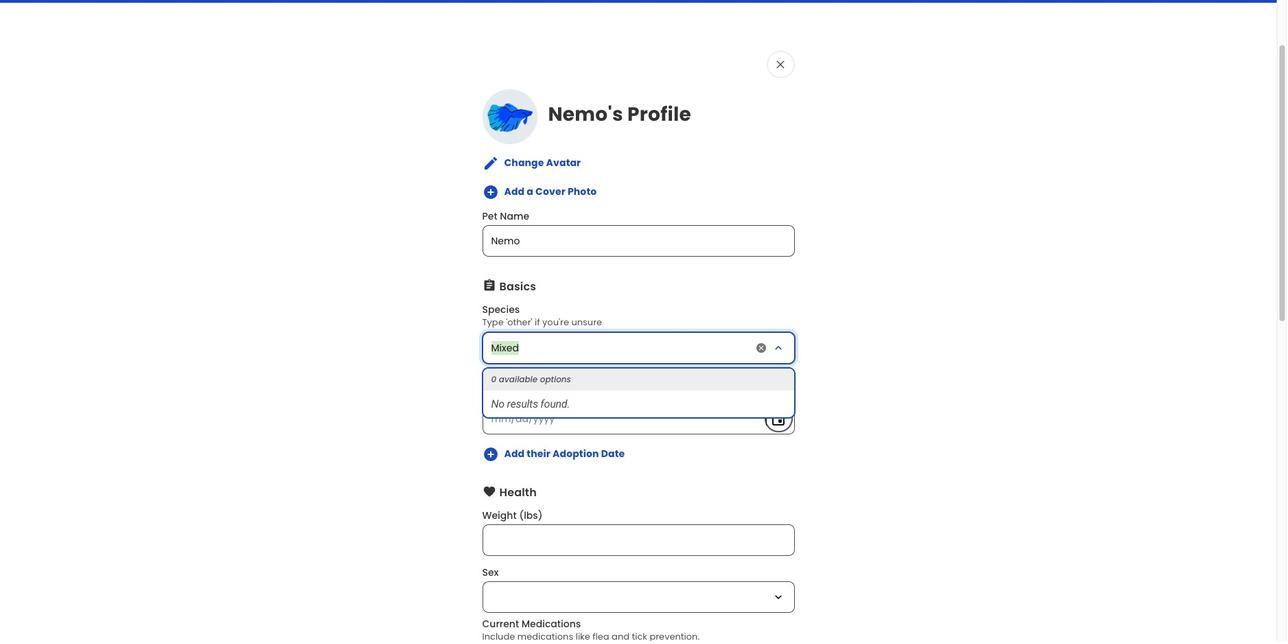 Task type: locate. For each thing, give the bounding box(es) containing it.
health
[[499, 485, 537, 500]]

basics
[[499, 279, 536, 295]]

add left 'their'
[[504, 447, 525, 461]]

's
[[608, 101, 623, 128]]

0 vertical spatial add
[[504, 185, 525, 198]]

sex
[[482, 566, 499, 579]]

Birthday telephone field
[[483, 404, 794, 434]]

no results found. option
[[483, 392, 794, 418]]

add a cover photo
[[504, 185, 597, 198]]

add their adoption date button
[[482, 447, 625, 463]]

type
[[482, 316, 504, 329]]

1 vertical spatial add
[[504, 447, 525, 461]]

(lbs)
[[519, 509, 543, 522]]

date
[[601, 447, 625, 461]]

choose date image
[[771, 411, 787, 427]]

name
[[500, 209, 529, 223]]

available
[[499, 374, 538, 385]]

2 add from the top
[[504, 447, 525, 461]]

no results found. list box
[[483, 392, 794, 418]]

avatar
[[546, 156, 581, 170]]

Species text field
[[483, 333, 794, 363]]

current medications
[[482, 617, 581, 631]]

add
[[504, 185, 525, 198], [504, 447, 525, 461]]

1 add from the top
[[504, 185, 525, 198]]

menu image
[[215, 0, 234, 3]]

add left a
[[504, 185, 525, 198]]

options
[[540, 374, 571, 385]]

you're
[[542, 316, 569, 329]]

change
[[504, 156, 544, 170]]

their
[[527, 447, 551, 461]]

pet avatar image
[[482, 89, 537, 144]]

photo
[[568, 185, 597, 198]]

pet name
[[482, 209, 529, 223]]

nemo 's profile
[[548, 101, 691, 128]]

'other'
[[506, 316, 532, 329]]

no results found.
[[491, 398, 570, 411]]

nemo
[[548, 101, 608, 128]]

site banner
[[0, 0, 1277, 3]]



Task type: describe. For each thing, give the bounding box(es) containing it.
if
[[535, 316, 540, 329]]

Weight (lbs) text field
[[483, 525, 794, 555]]

cover
[[536, 185, 566, 198]]

no
[[491, 398, 505, 411]]

okay
[[496, 387, 518, 400]]

species
[[482, 303, 520, 317]]

a
[[527, 185, 533, 198]]

add for add their adoption date
[[504, 447, 525, 461]]

results
[[507, 398, 538, 411]]

0 available options
[[491, 374, 571, 385]]

0
[[491, 374, 496, 385]]

estimate!
[[531, 387, 574, 400]]

unsure
[[571, 316, 602, 329]]

adoption
[[553, 447, 599, 461]]

birthday
[[482, 374, 523, 387]]

add their adoption date
[[504, 447, 625, 461]]

birthday it's okay to estimate!
[[482, 374, 574, 400]]

pet
[[482, 209, 497, 223]]

current
[[482, 617, 519, 631]]

species type 'other' if you're unsure
[[482, 303, 602, 329]]

profile
[[627, 101, 691, 128]]

medications
[[522, 617, 581, 631]]

add a cover photo button
[[482, 184, 597, 201]]

weight (lbs)
[[482, 509, 543, 522]]

weight
[[482, 509, 517, 522]]

change avatar
[[504, 156, 581, 170]]

change avatar button
[[482, 155, 581, 172]]

to
[[520, 387, 529, 400]]

add for add a cover photo
[[504, 185, 525, 198]]

Pet Name text field
[[483, 226, 794, 256]]

it's
[[482, 387, 494, 400]]

found.
[[541, 398, 570, 411]]



Task type: vqa. For each thing, say whether or not it's contained in the screenshot.
Sex at the left
yes



